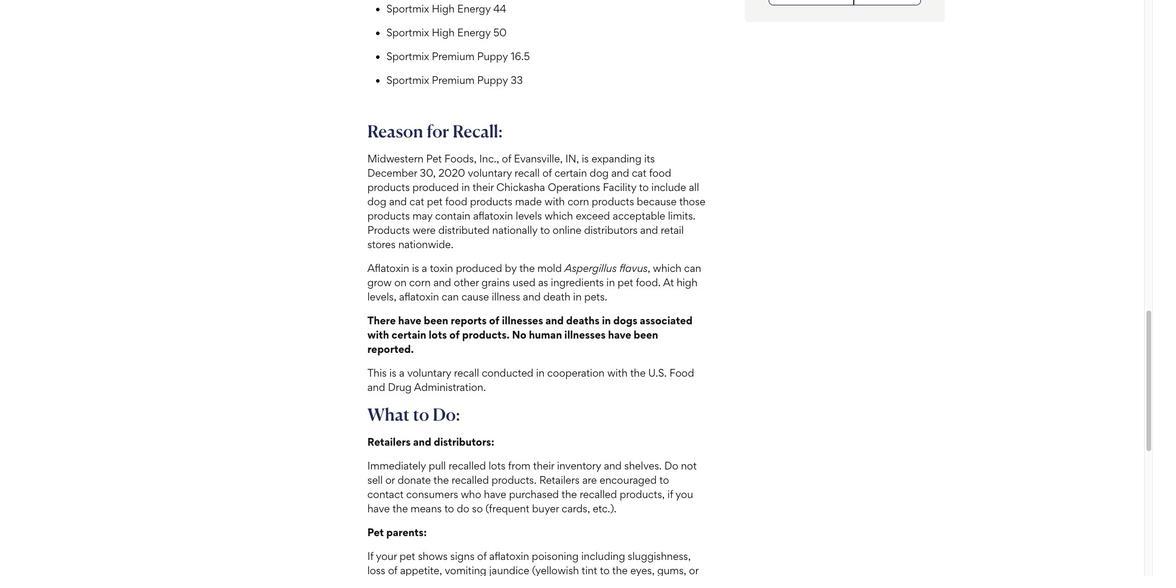 Task type: describe. For each thing, give the bounding box(es) containing it.
cards,
[[562, 502, 591, 515]]

no
[[512, 329, 527, 341]]

drug
[[388, 381, 412, 393]]

conducted
[[482, 367, 534, 379]]

their inside immediately pull recalled lots from their inventory and shelves. do not sell or donate the recalled products. retailers are encouraged to contact consumers who have purchased the recalled products, if you have the means to do so (frequent buyer cards, etc.).
[[534, 460, 555, 472]]

energy for 50
[[458, 26, 491, 39]]

if your pet shows signs of aflatoxin poisoning including sluggishness, loss of appetite, vomiting jaundice (yellowish tint to the eyes, gums, o
[[368, 550, 702, 576]]

products down december
[[368, 181, 410, 193]]

reason
[[368, 121, 423, 142]]

and up facility
[[612, 167, 630, 179]]

30,
[[420, 167, 436, 179]]

1 vertical spatial produced
[[456, 262, 503, 274]]

expanding
[[592, 152, 642, 165]]

voluntary inside this is a voluntary recall conducted in cooperation with the u.s. food and drug administration.
[[408, 367, 452, 379]]

are
[[583, 474, 597, 486]]

your
[[376, 550, 397, 563]]

this
[[368, 367, 387, 379]]

there
[[368, 314, 396, 327]]

facility
[[603, 181, 637, 193]]

the inside this is a voluntary recall conducted in cooperation with the u.s. food and drug administration.
[[631, 367, 646, 379]]

products up products
[[368, 209, 410, 222]]

distributors:
[[434, 436, 495, 448]]

and down toxin
[[434, 276, 452, 289]]

2020
[[439, 167, 466, 179]]

1 horizontal spatial cat
[[632, 167, 647, 179]]

sportmix high energy 44
[[387, 2, 507, 15]]

death
[[544, 290, 571, 303]]

have down dogs
[[608, 329, 632, 341]]

1 vertical spatial been
[[634, 329, 659, 341]]

sportmix premium puppy 16.5
[[387, 50, 530, 62]]

and down 'used'
[[523, 290, 541, 303]]

foods,
[[445, 152, 477, 165]]

the down contact
[[393, 502, 408, 515]]

the up cards,
[[562, 488, 577, 501]]

in,
[[566, 152, 580, 165]]

products. inside there have been reports of illnesses and deaths in dogs associated with certain lots of products. no human illnesses have been reported.
[[463, 329, 510, 341]]

of down your
[[388, 564, 398, 576]]

recall:
[[453, 121, 503, 142]]

distributed
[[439, 224, 490, 236]]

have right there
[[398, 314, 422, 327]]

food
[[670, 367, 695, 379]]

tint
[[582, 564, 598, 576]]

puppy for 16.5
[[478, 50, 508, 62]]

inventory
[[557, 460, 602, 472]]

on
[[395, 276, 407, 289]]

aflatoxin inside midwestern pet foods, inc., of evansville, in, is expanding its december 30, 2020 voluntary recall of certain dog and cat food products produced in their chickasha operations facility to include all dog and cat pet food products made with corn products because those products may contain aflatoxin levels which exceed acceptable limits. products were distributed nationally to online distributors and retail stores nationwide.
[[473, 209, 513, 222]]

including
[[582, 550, 626, 563]]

distributors
[[585, 224, 638, 236]]

food.
[[636, 276, 661, 289]]

recall inside this is a voluntary recall conducted in cooperation with the u.s. food and drug administration.
[[454, 367, 479, 379]]

who
[[461, 488, 482, 501]]

1 vertical spatial cat
[[410, 195, 425, 208]]

of right reports
[[489, 314, 500, 327]]

pet inside midwestern pet foods, inc., of evansville, in, is expanding its december 30, 2020 voluntary recall of certain dog and cat food products produced in their chickasha operations facility to include all dog and cat pet food products made with corn products because those products may contain aflatoxin levels which exceed acceptable limits. products were distributed nationally to online distributors and retail stores nationwide.
[[427, 152, 442, 165]]

the inside if your pet shows signs of aflatoxin poisoning including sluggishness, loss of appetite, vomiting jaundice (yellowish tint to the eyes, gums, o
[[613, 564, 628, 576]]

0 horizontal spatial dog
[[368, 195, 387, 208]]

do:
[[433, 404, 460, 425]]

sportmix premium puppy 33
[[387, 74, 523, 86]]

with inside midwestern pet foods, inc., of evansville, in, is expanding its december 30, 2020 voluntary recall of certain dog and cat food products produced in their chickasha operations facility to include all dog and cat pet food products made with corn products because those products may contain aflatoxin levels which exceed acceptable limits. products were distributed nationally to online distributors and retail stores nationwide.
[[545, 195, 565, 208]]

premium for 33
[[432, 74, 475, 86]]

shelves.
[[625, 460, 662, 472]]

cooperation
[[548, 367, 605, 379]]

do
[[665, 460, 679, 472]]

consumers
[[407, 488, 459, 501]]

if
[[668, 488, 674, 501]]

contact
[[368, 488, 404, 501]]

inc.,
[[480, 152, 500, 165]]

or
[[386, 474, 395, 486]]

cause
[[462, 290, 489, 303]]

sportmix for sportmix premium puppy 16.5
[[387, 50, 430, 62]]

retailers inside immediately pull recalled lots from their inventory and shelves. do not sell or donate the recalled products. retailers are encouraged to contact consumers who have purchased the recalled products, if you have the means to do so (frequent buyer cards, etc.).
[[540, 474, 580, 486]]

chickasha
[[497, 181, 546, 193]]

may
[[413, 209, 433, 222]]

shows
[[418, 550, 448, 563]]

with inside this is a voluntary recall conducted in cooperation with the u.s. food and drug administration.
[[608, 367, 628, 379]]

(yellowish
[[532, 564, 579, 576]]

online
[[553, 224, 582, 236]]

corn inside midwestern pet foods, inc., of evansville, in, is expanding its december 30, 2020 voluntary recall of certain dog and cat food products produced in their chickasha operations facility to include all dog and cat pet food products made with corn products because those products may contain aflatoxin levels which exceed acceptable limits. products were distributed nationally to online distributors and retail stores nationwide.
[[568, 195, 590, 208]]

sell
[[368, 474, 383, 486]]

illness
[[492, 290, 521, 303]]

(frequent
[[486, 502, 530, 515]]

reported.
[[368, 343, 414, 355]]

in inside midwestern pet foods, inc., of evansville, in, is expanding its december 30, 2020 voluntary recall of certain dog and cat food products produced in their chickasha operations facility to include all dog and cat pet food products made with corn products because those products may contain aflatoxin levels which exceed acceptable limits. products were distributed nationally to online distributors and retail stores nationwide.
[[462, 181, 470, 193]]

pet inside ', which can grow on corn and other grains used as ingredients in pet food. at high levels, aflatoxin can cause illness and death in pets.'
[[618, 276, 634, 289]]

of down reports
[[450, 329, 460, 341]]

from
[[509, 460, 531, 472]]

high
[[677, 276, 698, 289]]

encouraged
[[600, 474, 657, 486]]

if
[[368, 550, 374, 563]]

do
[[457, 502, 470, 515]]

certain inside there have been reports of illnesses and deaths in dogs associated with certain lots of products. no human illnesses have been reported.
[[392, 329, 427, 341]]

immediately
[[368, 460, 426, 472]]

of right signs
[[478, 550, 487, 563]]

vomiting
[[445, 564, 487, 576]]

immediately pull recalled lots from their inventory and shelves. do not sell or donate the recalled products. retailers are encouraged to contact consumers who have purchased the recalled products, if you have the means to do so (frequent buyer cards, etc.).
[[368, 460, 697, 515]]

loss
[[368, 564, 386, 576]]

2 vertical spatial recalled
[[580, 488, 617, 501]]

eyes,
[[631, 564, 655, 576]]

products. inside immediately pull recalled lots from their inventory and shelves. do not sell or donate the recalled products. retailers are encouraged to contact consumers who have purchased the recalled products, if you have the means to do so (frequent buyer cards, etc.).
[[492, 474, 537, 486]]

sportmix for sportmix high energy 44
[[387, 2, 430, 15]]

which inside midwestern pet foods, inc., of evansville, in, is expanding its december 30, 2020 voluntary recall of certain dog and cat food products produced in their chickasha operations facility to include all dog and cat pet food products made with corn products because those products may contain aflatoxin levels which exceed acceptable limits. products were distributed nationally to online distributors and retail stores nationwide.
[[545, 209, 574, 222]]

other
[[454, 276, 479, 289]]

include
[[652, 181, 687, 193]]

certain inside midwestern pet foods, inc., of evansville, in, is expanding its december 30, 2020 voluntary recall of certain dog and cat food products produced in their chickasha operations facility to include all dog and cat pet food products made with corn products because those products may contain aflatoxin levels which exceed acceptable limits. products were distributed nationally to online distributors and retail stores nationwide.
[[555, 167, 587, 179]]

products down the chickasha
[[470, 195, 513, 208]]

0 vertical spatial food
[[650, 167, 672, 179]]

you
[[676, 488, 694, 501]]

acceptable
[[613, 209, 666, 222]]

used
[[513, 276, 536, 289]]

because
[[637, 195, 677, 208]]

pet inside midwestern pet foods, inc., of evansville, in, is expanding its december 30, 2020 voluntary recall of certain dog and cat food products produced in their chickasha operations facility to include all dog and cat pet food products made with corn products because those products may contain aflatoxin levels which exceed acceptable limits. products were distributed nationally to online distributors and retail stores nationwide.
[[427, 195, 443, 208]]

pull
[[429, 460, 446, 472]]

lots inside there have been reports of illnesses and deaths in dogs associated with certain lots of products. no human illnesses have been reported.
[[429, 329, 447, 341]]

parents:
[[387, 526, 427, 539]]

in up the pets.
[[607, 276, 615, 289]]

is inside midwestern pet foods, inc., of evansville, in, is expanding its december 30, 2020 voluntary recall of certain dog and cat food products produced in their chickasha operations facility to include all dog and cat pet food products made with corn products because those products may contain aflatoxin levels which exceed acceptable limits. products were distributed nationally to online distributors and retail stores nationwide.
[[582, 152, 589, 165]]

reports
[[451, 314, 487, 327]]

voluntary inside midwestern pet foods, inc., of evansville, in, is expanding its december 30, 2020 voluntary recall of certain dog and cat food products produced in their chickasha operations facility to include all dog and cat pet food products made with corn products because those products may contain aflatoxin levels which exceed acceptable limits. products were distributed nationally to online distributors and retail stores nationwide.
[[468, 167, 512, 179]]

dogs
[[614, 314, 638, 327]]

energy for 44
[[458, 2, 491, 15]]

products
[[368, 224, 410, 236]]

flavus
[[620, 262, 648, 274]]

16.5
[[511, 50, 530, 62]]

those
[[680, 195, 706, 208]]

0 vertical spatial dog
[[590, 167, 609, 179]]

sportmix for sportmix high energy 50
[[387, 26, 430, 39]]

buyer
[[532, 502, 560, 515]]



Task type: vqa. For each thing, say whether or not it's contained in the screenshot.
gives
no



Task type: locate. For each thing, give the bounding box(es) containing it.
a left toxin
[[422, 262, 427, 274]]

and up human
[[546, 314, 564, 327]]

to up because
[[640, 181, 649, 193]]

pet up may
[[427, 195, 443, 208]]

retailers up immediately
[[368, 436, 411, 448]]

1 horizontal spatial corn
[[568, 195, 590, 208]]

ingredients
[[551, 276, 604, 289]]

pet parents:
[[368, 526, 427, 539]]

for
[[427, 121, 449, 142]]

1 horizontal spatial pet
[[427, 195, 443, 208]]

can
[[685, 262, 702, 274], [442, 290, 459, 303]]

a inside this is a voluntary recall conducted in cooperation with the u.s. food and drug administration.
[[399, 367, 405, 379]]

pet down flavus at the top of the page
[[618, 276, 634, 289]]

2 horizontal spatial pet
[[618, 276, 634, 289]]

1 vertical spatial puppy
[[478, 74, 508, 86]]

with left the u.s.
[[608, 367, 628, 379]]

sportmix high energy 50
[[387, 26, 507, 39]]

aflatoxin inside if your pet shows signs of aflatoxin poisoning including sluggishness, loss of appetite, vomiting jaundice (yellowish tint to the eyes, gums, o
[[490, 550, 530, 563]]

and inside immediately pull recalled lots from their inventory and shelves. do not sell or donate the recalled products. retailers are encouraged to contact consumers who have purchased the recalled products, if you have the means to do so (frequent buyer cards, etc.).
[[604, 460, 622, 472]]

recalled up the "etc.)."
[[580, 488, 617, 501]]

pets.
[[585, 290, 608, 303]]

to down levels in the left top of the page
[[541, 224, 550, 236]]

0 vertical spatial a
[[422, 262, 427, 274]]

energy left 44
[[458, 2, 491, 15]]

0 vertical spatial been
[[424, 314, 449, 327]]

the up 'used'
[[520, 262, 535, 274]]

2 vertical spatial with
[[608, 367, 628, 379]]

aflatoxin up nationally
[[473, 209, 513, 222]]

voluntary up the administration.
[[408, 367, 452, 379]]

have up (frequent on the bottom left of page
[[484, 488, 507, 501]]

aflatoxin
[[368, 262, 410, 274]]

1 vertical spatial voluntary
[[408, 367, 452, 379]]

high
[[432, 2, 455, 15], [432, 26, 455, 39]]

1 vertical spatial corn
[[409, 276, 431, 289]]

made
[[515, 195, 542, 208]]

premium down sportmix premium puppy 16.5 on the top
[[432, 74, 475, 86]]

premium for 16.5
[[432, 50, 475, 62]]

energy left 50
[[458, 26, 491, 39]]

1 vertical spatial retailers
[[540, 474, 580, 486]]

not
[[681, 460, 697, 472]]

produced up other
[[456, 262, 503, 274]]

what
[[368, 404, 410, 425]]

0 vertical spatial illnesses
[[502, 314, 544, 327]]

with inside there have been reports of illnesses and deaths in dogs associated with certain lots of products. no human illnesses have been reported.
[[368, 329, 389, 341]]

reason for recall:
[[368, 121, 503, 142]]

0 horizontal spatial pet
[[368, 526, 384, 539]]

high for 44
[[432, 2, 455, 15]]

high up sportmix high energy 50
[[432, 2, 455, 15]]

produced down 30,
[[413, 181, 459, 193]]

recall inside midwestern pet foods, inc., of evansville, in, is expanding its december 30, 2020 voluntary recall of certain dog and cat food products produced in their chickasha operations facility to include all dog and cat pet food products made with corn products because those products may contain aflatoxin levels which exceed acceptable limits. products were distributed nationally to online distributors and retail stores nationwide.
[[515, 167, 540, 179]]

deaths
[[567, 314, 600, 327]]

of
[[502, 152, 512, 165], [543, 167, 552, 179], [489, 314, 500, 327], [450, 329, 460, 341], [478, 550, 487, 563], [388, 564, 398, 576]]

corn inside ', which can grow on corn and other grains used as ingredients in pet food. at high levels, aflatoxin can cause illness and death in pets.'
[[409, 276, 431, 289]]

4 sportmix from the top
[[387, 74, 430, 86]]

retail
[[661, 224, 684, 236]]

2 sportmix from the top
[[387, 26, 430, 39]]

and up pull
[[413, 436, 432, 448]]

cat down its
[[632, 167, 647, 179]]

with down the operations
[[545, 195, 565, 208]]

0 vertical spatial retailers
[[368, 436, 411, 448]]

pet inside if your pet shows signs of aflatoxin poisoning including sluggishness, loss of appetite, vomiting jaundice (yellowish tint to the eyes, gums, o
[[400, 550, 416, 563]]

0 vertical spatial high
[[432, 2, 455, 15]]

and down acceptable at the top
[[641, 224, 659, 236]]

retailers down inventory
[[540, 474, 580, 486]]

1 horizontal spatial dog
[[590, 167, 609, 179]]

1 horizontal spatial pet
[[427, 152, 442, 165]]

1 vertical spatial recalled
[[452, 474, 489, 486]]

and inside this is a voluntary recall conducted in cooperation with the u.s. food and drug administration.
[[368, 381, 386, 393]]

their right from
[[534, 460, 555, 472]]

1 horizontal spatial food
[[650, 167, 672, 179]]

sportmix down sportmix high energy 44
[[387, 26, 430, 39]]

is for aflatoxin is a toxin produced by the mold aspergillus flavus
[[412, 262, 419, 274]]

0 horizontal spatial can
[[442, 290, 459, 303]]

is down "nationwide."
[[412, 262, 419, 274]]

,
[[648, 262, 651, 274]]

1 horizontal spatial recall
[[515, 167, 540, 179]]

0 vertical spatial pet
[[427, 195, 443, 208]]

in right conducted
[[537, 367, 545, 379]]

with down there
[[368, 329, 389, 341]]

retailers and distributors:
[[368, 436, 495, 448]]

human
[[529, 329, 562, 341]]

products. down from
[[492, 474, 537, 486]]

puppy left the '33'
[[478, 74, 508, 86]]

associated
[[640, 314, 693, 327]]

aflatoxin
[[473, 209, 513, 222], [399, 290, 439, 303], [490, 550, 530, 563]]

0 vertical spatial their
[[473, 181, 494, 193]]

0 horizontal spatial recall
[[454, 367, 479, 379]]

0 horizontal spatial corn
[[409, 276, 431, 289]]

there have been reports of illnesses and deaths in dogs associated with certain lots of products. no human illnesses have been reported.
[[368, 314, 693, 355]]

their
[[473, 181, 494, 193], [534, 460, 555, 472]]

exceed
[[576, 209, 611, 222]]

recall
[[515, 167, 540, 179], [454, 367, 479, 379]]

1 premium from the top
[[432, 50, 475, 62]]

with
[[545, 195, 565, 208], [368, 329, 389, 341], [608, 367, 628, 379]]

high down sportmix high energy 44
[[432, 26, 455, 39]]

1 horizontal spatial been
[[634, 329, 659, 341]]

a for voluntary
[[399, 367, 405, 379]]

lots inside immediately pull recalled lots from their inventory and shelves. do not sell or donate the recalled products. retailers are encouraged to contact consumers who have purchased the recalled products, if you have the means to do so (frequent buyer cards, etc.).
[[489, 460, 506, 472]]

aspergillus
[[565, 262, 617, 274]]

which up 'online'
[[545, 209, 574, 222]]

appetite,
[[400, 564, 442, 576]]

levels
[[516, 209, 542, 222]]

1 energy from the top
[[458, 2, 491, 15]]

can down other
[[442, 290, 459, 303]]

0 vertical spatial which
[[545, 209, 574, 222]]

of right inc.,
[[502, 152, 512, 165]]

in down ingredients
[[574, 290, 582, 303]]

in inside this is a voluntary recall conducted in cooperation with the u.s. food and drug administration.
[[537, 367, 545, 379]]

and down december
[[389, 195, 407, 208]]

2 premium from the top
[[432, 74, 475, 86]]

2 vertical spatial aflatoxin
[[490, 550, 530, 563]]

0 horizontal spatial is
[[390, 367, 397, 379]]

produced
[[413, 181, 459, 193], [456, 262, 503, 274]]

were
[[413, 224, 436, 236]]

corn right on
[[409, 276, 431, 289]]

premium
[[432, 50, 475, 62], [432, 74, 475, 86]]

1 vertical spatial pet
[[368, 526, 384, 539]]

certain down the in,
[[555, 167, 587, 179]]

1 horizontal spatial a
[[422, 262, 427, 274]]

u.s.
[[649, 367, 667, 379]]

have down contact
[[368, 502, 390, 515]]

0 horizontal spatial pet
[[400, 550, 416, 563]]

retailers
[[368, 436, 411, 448], [540, 474, 580, 486]]

to
[[640, 181, 649, 193], [541, 224, 550, 236], [413, 404, 430, 425], [660, 474, 670, 486], [445, 502, 454, 515], [600, 564, 610, 576]]

puppy for 33
[[478, 74, 508, 86]]

0 vertical spatial recalled
[[449, 460, 486, 472]]

1 vertical spatial high
[[432, 26, 455, 39]]

1 vertical spatial certain
[[392, 329, 427, 341]]

1 horizontal spatial can
[[685, 262, 702, 274]]

food
[[650, 167, 672, 179], [446, 195, 468, 208]]

corn
[[568, 195, 590, 208], [409, 276, 431, 289]]

to left the 'do:'
[[413, 404, 430, 425]]

sportmix for sportmix premium puppy 33
[[387, 74, 430, 86]]

44
[[494, 2, 507, 15]]

of down evansville,
[[543, 167, 552, 179]]

by
[[505, 262, 517, 274]]

aflatoxin up jaundice
[[490, 550, 530, 563]]

lots up the administration.
[[429, 329, 447, 341]]

is up drug at the bottom
[[390, 367, 397, 379]]

1 horizontal spatial is
[[412, 262, 419, 274]]

1 horizontal spatial their
[[534, 460, 555, 472]]

sportmix
[[387, 2, 430, 15], [387, 26, 430, 39], [387, 50, 430, 62], [387, 74, 430, 86]]

been down associated
[[634, 329, 659, 341]]

to down including
[[600, 564, 610, 576]]

their inside midwestern pet foods, inc., of evansville, in, is expanding its december 30, 2020 voluntary recall of certain dog and cat food products produced in their chickasha operations facility to include all dog and cat pet food products made with corn products because those products may contain aflatoxin levels which exceed acceptable limits. products were distributed nationally to online distributors and retail stores nationwide.
[[473, 181, 494, 193]]

as
[[539, 276, 549, 289]]

signs
[[451, 550, 475, 563]]

nationwide.
[[399, 238, 454, 251]]

cat
[[632, 167, 647, 179], [410, 195, 425, 208]]

0 vertical spatial produced
[[413, 181, 459, 193]]

to left do on the bottom of the page
[[445, 502, 454, 515]]

0 horizontal spatial which
[[545, 209, 574, 222]]

0 vertical spatial premium
[[432, 50, 475, 62]]

grow
[[368, 276, 392, 289]]

illnesses
[[502, 314, 544, 327], [565, 329, 606, 341]]

and inside there have been reports of illnesses and deaths in dogs associated with certain lots of products. no human illnesses have been reported.
[[546, 314, 564, 327]]

0 horizontal spatial with
[[368, 329, 389, 341]]

the down pull
[[434, 474, 449, 486]]

0 vertical spatial certain
[[555, 167, 587, 179]]

been left reports
[[424, 314, 449, 327]]

0 horizontal spatial been
[[424, 314, 449, 327]]

what to do:
[[368, 404, 460, 425]]

recalled up who
[[452, 474, 489, 486]]

2 horizontal spatial is
[[582, 152, 589, 165]]

a up drug at the bottom
[[399, 367, 405, 379]]

0 vertical spatial products.
[[463, 329, 510, 341]]

0 horizontal spatial their
[[473, 181, 494, 193]]

1 vertical spatial is
[[412, 262, 419, 274]]

the
[[520, 262, 535, 274], [631, 367, 646, 379], [434, 474, 449, 486], [562, 488, 577, 501], [393, 502, 408, 515], [613, 564, 628, 576]]

products down facility
[[592, 195, 635, 208]]

this is a voluntary recall conducted in cooperation with the u.s. food and drug administration.
[[368, 367, 695, 393]]

1 vertical spatial food
[[446, 195, 468, 208]]

1 horizontal spatial voluntary
[[468, 167, 512, 179]]

recalled down distributors:
[[449, 460, 486, 472]]

sportmix up sportmix high energy 50
[[387, 2, 430, 15]]

0 vertical spatial can
[[685, 262, 702, 274]]

grains
[[482, 276, 510, 289]]

to inside if your pet shows signs of aflatoxin poisoning including sluggishness, loss of appetite, vomiting jaundice (yellowish tint to the eyes, gums, o
[[600, 564, 610, 576]]

1 sportmix from the top
[[387, 2, 430, 15]]

1 vertical spatial premium
[[432, 74, 475, 86]]

in inside there have been reports of illnesses and deaths in dogs associated with certain lots of products. no human illnesses have been reported.
[[602, 314, 611, 327]]

puppy
[[478, 50, 508, 62], [478, 74, 508, 86]]

cat up may
[[410, 195, 425, 208]]

operations
[[548, 181, 601, 193]]

products
[[368, 181, 410, 193], [470, 195, 513, 208], [592, 195, 635, 208], [368, 209, 410, 222]]

which inside ', which can grow on corn and other grains used as ingredients in pet food. at high levels, aflatoxin can cause illness and death in pets.'
[[654, 262, 682, 274]]

pet
[[427, 152, 442, 165], [368, 526, 384, 539]]

pet up appetite,
[[400, 550, 416, 563]]

is for this is a voluntary recall conducted in cooperation with the u.s. food and drug administration.
[[390, 367, 397, 379]]

0 vertical spatial recall
[[515, 167, 540, 179]]

1 horizontal spatial illnesses
[[565, 329, 606, 341]]

at
[[664, 276, 674, 289]]

midwestern pet foods, inc., of evansville, in, is expanding its december 30, 2020 voluntary recall of certain dog and cat food products produced in their chickasha operations facility to include all dog and cat pet food products made with corn products because those products may contain aflatoxin levels which exceed acceptable limits. products were distributed nationally to online distributors and retail stores nationwide.
[[368, 152, 706, 251]]

which up at
[[654, 262, 682, 274]]

evansville,
[[514, 152, 563, 165]]

food up contain
[[446, 195, 468, 208]]

1 vertical spatial with
[[368, 329, 389, 341]]

1 vertical spatial lots
[[489, 460, 506, 472]]

3 sportmix from the top
[[387, 50, 430, 62]]

2 energy from the top
[[458, 26, 491, 39]]

is
[[582, 152, 589, 165], [412, 262, 419, 274], [390, 367, 397, 379]]

their down inc.,
[[473, 181, 494, 193]]

1 vertical spatial aflatoxin
[[399, 290, 439, 303]]

0 vertical spatial corn
[[568, 195, 590, 208]]

0 vertical spatial with
[[545, 195, 565, 208]]

2 vertical spatial is
[[390, 367, 397, 379]]

1 vertical spatial a
[[399, 367, 405, 379]]

0 vertical spatial puppy
[[478, 50, 508, 62]]

poisoning
[[532, 550, 579, 563]]

all
[[689, 181, 700, 193]]

means
[[411, 502, 442, 515]]

0 vertical spatial pet
[[427, 152, 442, 165]]

0 vertical spatial cat
[[632, 167, 647, 179]]

administration.
[[414, 381, 486, 393]]

0 horizontal spatial retailers
[[368, 436, 411, 448]]

0 vertical spatial voluntary
[[468, 167, 512, 179]]

gums,
[[658, 564, 687, 576]]

1 puppy from the top
[[478, 50, 508, 62]]

1 vertical spatial which
[[654, 262, 682, 274]]

aflatoxin inside ', which can grow on corn and other grains used as ingredients in pet food. at high levels, aflatoxin can cause illness and death in pets.'
[[399, 290, 439, 303]]

1 horizontal spatial with
[[545, 195, 565, 208]]

a for toxin
[[422, 262, 427, 274]]

1 high from the top
[[432, 2, 455, 15]]

in
[[462, 181, 470, 193], [607, 276, 615, 289], [574, 290, 582, 303], [602, 314, 611, 327], [537, 367, 545, 379]]

is right the in,
[[582, 152, 589, 165]]

mold
[[538, 262, 562, 274]]

and down this in the bottom of the page
[[368, 381, 386, 393]]

None email field
[[769, 0, 854, 5]]

2 high from the top
[[432, 26, 455, 39]]

recalled
[[449, 460, 486, 472], [452, 474, 489, 486], [580, 488, 617, 501]]

1 vertical spatial illnesses
[[565, 329, 606, 341]]

0 vertical spatial energy
[[458, 2, 491, 15]]

0 horizontal spatial voluntary
[[408, 367, 452, 379]]

toxin
[[430, 262, 454, 274]]

1 vertical spatial energy
[[458, 26, 491, 39]]

1 vertical spatial their
[[534, 460, 555, 472]]

levels,
[[368, 290, 397, 303]]

0 horizontal spatial lots
[[429, 329, 447, 341]]

can up 'high'
[[685, 262, 702, 274]]

the down including
[[613, 564, 628, 576]]

1 horizontal spatial which
[[654, 262, 682, 274]]

etc.).
[[593, 502, 617, 515]]

stores
[[368, 238, 396, 251]]

food up include
[[650, 167, 672, 179]]

1 horizontal spatial retailers
[[540, 474, 580, 486]]

0 vertical spatial aflatoxin
[[473, 209, 513, 222]]

1 vertical spatial can
[[442, 290, 459, 303]]

corn down the operations
[[568, 195, 590, 208]]

pet up the if
[[368, 526, 384, 539]]

pet up 30,
[[427, 152, 442, 165]]

1 horizontal spatial certain
[[555, 167, 587, 179]]

illnesses up no
[[502, 314, 544, 327]]

which
[[545, 209, 574, 222], [654, 262, 682, 274]]

puppy down 50
[[478, 50, 508, 62]]

1 vertical spatial products.
[[492, 474, 537, 486]]

to up if
[[660, 474, 670, 486]]

aflatoxin down on
[[399, 290, 439, 303]]

dog up products
[[368, 195, 387, 208]]

0 vertical spatial is
[[582, 152, 589, 165]]

in left dogs
[[602, 314, 611, 327]]

1 horizontal spatial lots
[[489, 460, 506, 472]]

in down '2020'
[[462, 181, 470, 193]]

high for 50
[[432, 26, 455, 39]]

2 vertical spatial pet
[[400, 550, 416, 563]]

is inside this is a voluntary recall conducted in cooperation with the u.s. food and drug administration.
[[390, 367, 397, 379]]

illnesses down deaths
[[565, 329, 606, 341]]

1 vertical spatial recall
[[454, 367, 479, 379]]

1 vertical spatial dog
[[368, 195, 387, 208]]

0 horizontal spatial illnesses
[[502, 314, 544, 327]]

1 vertical spatial pet
[[618, 276, 634, 289]]

voluntary down inc.,
[[468, 167, 512, 179]]

sportmix up reason
[[387, 74, 430, 86]]

the left the u.s.
[[631, 367, 646, 379]]

0 horizontal spatial a
[[399, 367, 405, 379]]

2 puppy from the top
[[478, 74, 508, 86]]

produced inside midwestern pet foods, inc., of evansville, in, is expanding its december 30, 2020 voluntary recall of certain dog and cat food products produced in their chickasha operations facility to include all dog and cat pet food products made with corn products because those products may contain aflatoxin levels which exceed acceptable limits. products were distributed nationally to online distributors and retail stores nationwide.
[[413, 181, 459, 193]]

0 horizontal spatial cat
[[410, 195, 425, 208]]

premium up sportmix premium puppy 33
[[432, 50, 475, 62]]

sportmix down sportmix high energy 50
[[387, 50, 430, 62]]

0 vertical spatial lots
[[429, 329, 447, 341]]

0 horizontal spatial food
[[446, 195, 468, 208]]

products. down reports
[[463, 329, 510, 341]]

0 horizontal spatial certain
[[392, 329, 427, 341]]

lots left from
[[489, 460, 506, 472]]

and up the encouraged
[[604, 460, 622, 472]]

certain up reported.
[[392, 329, 427, 341]]

2 horizontal spatial with
[[608, 367, 628, 379]]



